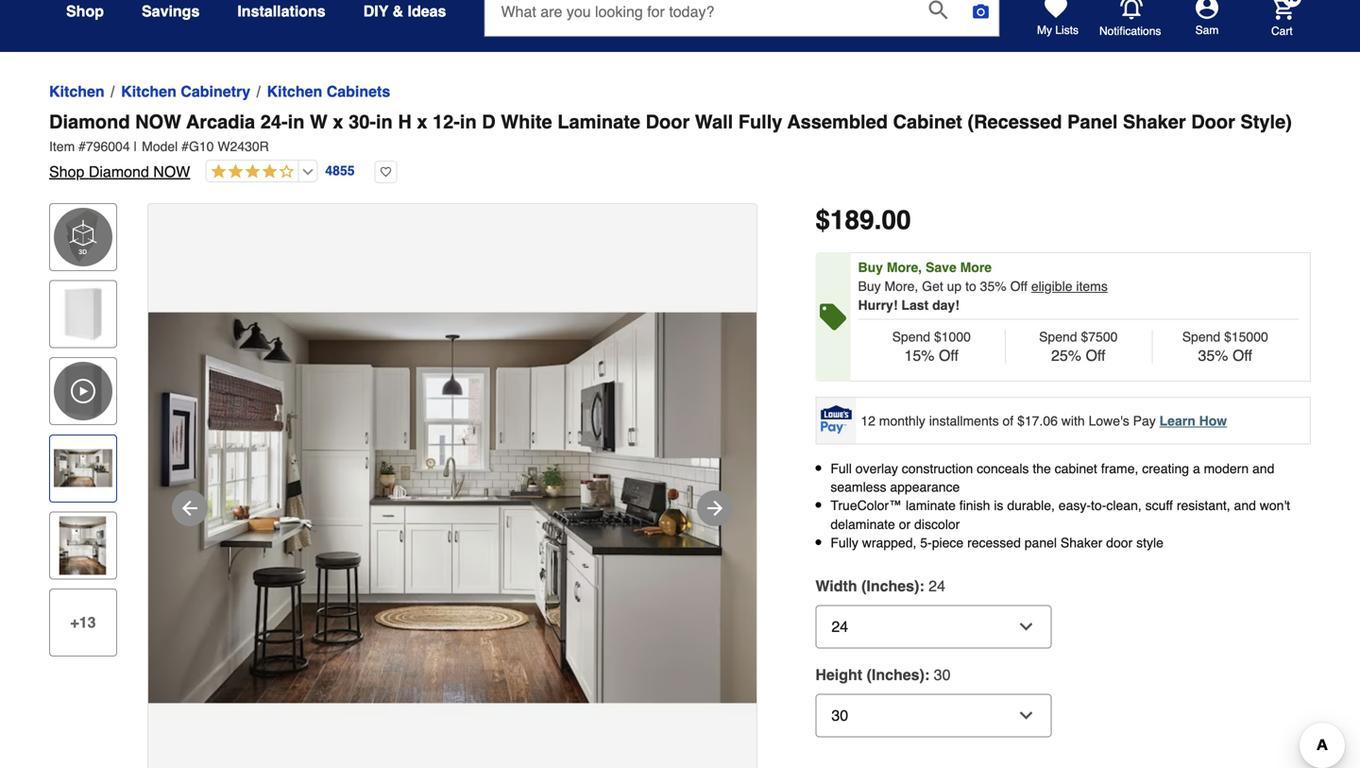 Task type: locate. For each thing, give the bounding box(es) containing it.
1 horizontal spatial x
[[417, 111, 427, 133]]

in left w
[[288, 111, 305, 133]]

diy
[[363, 2, 389, 20]]

1 vertical spatial and
[[1234, 498, 1256, 513]]

hurry!
[[858, 298, 898, 313]]

shaker right panel
[[1123, 111, 1186, 133]]

tag filled image
[[820, 304, 846, 330]]

fully
[[739, 111, 783, 133], [831, 535, 859, 550]]

1 vertical spatial more,
[[885, 279, 919, 294]]

1 vertical spatial now
[[153, 163, 190, 180]]

fully down delaminate on the right
[[831, 535, 859, 550]]

conceals
[[977, 461, 1029, 476]]

1 vertical spatial 35%
[[1198, 347, 1229, 364]]

arrow left image
[[179, 497, 201, 520]]

spend inside spend $15000 35% off
[[1183, 329, 1221, 344]]

now down model on the top
[[153, 163, 190, 180]]

(inches)
[[862, 577, 920, 595], [867, 666, 925, 683]]

# right the item
[[79, 139, 86, 154]]

door
[[1106, 535, 1133, 550]]

save
[[926, 260, 957, 275]]

2 kitchen from the left
[[121, 83, 177, 100]]

off down $15000
[[1233, 347, 1253, 364]]

shop up "kitchen" link
[[66, 2, 104, 20]]

arcadia
[[186, 111, 255, 133]]

# right model on the top
[[182, 139, 189, 154]]

kitchen up the item
[[49, 83, 105, 100]]

$17.06
[[1018, 413, 1058, 428]]

0 horizontal spatial shaker
[[1061, 535, 1103, 550]]

in left h
[[376, 111, 393, 133]]

in
[[288, 111, 305, 133], [376, 111, 393, 133], [460, 111, 477, 133]]

0 vertical spatial shaker
[[1123, 111, 1186, 133]]

0 horizontal spatial x
[[333, 111, 343, 133]]

my
[[1037, 24, 1052, 37]]

item
[[49, 139, 75, 154]]

easy-
[[1059, 498, 1091, 513]]

piece
[[932, 535, 964, 550]]

0 vertical spatial 35%
[[980, 279, 1007, 294]]

0 horizontal spatial #
[[79, 139, 86, 154]]

2 buy from the top
[[858, 279, 881, 294]]

cart button
[[1245, 0, 1302, 38]]

1 vertical spatial :
[[925, 666, 930, 683]]

$7500
[[1081, 329, 1118, 344]]

and
[[1253, 461, 1275, 476], [1234, 498, 1256, 513]]

#
[[79, 139, 86, 154], [182, 139, 189, 154]]

buy for buy more, get up to 35% off eligible items hurry! last day!
[[858, 279, 881, 294]]

0 horizontal spatial in
[[288, 111, 305, 133]]

notifications
[[1100, 24, 1161, 38]]

spend inside spend $1000 15% off
[[892, 329, 931, 344]]

lowe's home improvement cart image
[[1272, 0, 1294, 20]]

.
[[874, 205, 882, 235]]

(inches) for width (inches)
[[862, 577, 920, 595]]

0 vertical spatial (inches)
[[862, 577, 920, 595]]

off inside spend $15000 35% off
[[1233, 347, 1253, 364]]

shop down the item
[[49, 163, 84, 180]]

buy more, get up to 35% off eligible items hurry! last day!
[[858, 279, 1108, 313]]

durable,
[[1007, 498, 1055, 513]]

diamond down 796004
[[89, 163, 149, 180]]

spend up 25%
[[1039, 329, 1078, 344]]

189
[[830, 205, 874, 235]]

2 x from the left
[[417, 111, 427, 133]]

fully inside diamond now arcadia 24-in w x 30-in h x 12-in d white laminate door wall fully assembled cabinet (recessed panel shaker door style) item # 796004 | model # g10 w2430r
[[739, 111, 783, 133]]

creating
[[1142, 461, 1189, 476]]

1 vertical spatial buy
[[858, 279, 881, 294]]

won't
[[1260, 498, 1291, 513]]

kitchen cabinets
[[267, 83, 390, 100]]

x right h
[[417, 111, 427, 133]]

1 horizontal spatial shaker
[[1123, 111, 1186, 133]]

0 vertical spatial buy
[[858, 260, 883, 275]]

kitchen for kitchen cabinetry
[[121, 83, 177, 100]]

1 horizontal spatial in
[[376, 111, 393, 133]]

1 door from the left
[[646, 111, 690, 133]]

0 horizontal spatial 35%
[[980, 279, 1007, 294]]

1 horizontal spatial #
[[182, 139, 189, 154]]

diamond
[[49, 111, 130, 133], [89, 163, 149, 180]]

height
[[816, 666, 863, 683]]

1 vertical spatial fully
[[831, 535, 859, 550]]

of
[[1003, 413, 1014, 428]]

1 horizontal spatial fully
[[831, 535, 859, 550]]

a
[[1193, 461, 1201, 476]]

spend
[[892, 329, 931, 344], [1039, 329, 1078, 344], [1183, 329, 1221, 344]]

lists
[[1056, 24, 1079, 37]]

35% down $15000
[[1198, 347, 1229, 364]]

more, up last
[[885, 279, 919, 294]]

wall
[[695, 111, 733, 133]]

off inside spend $7500 25% off
[[1086, 347, 1106, 364]]

heart outline image
[[375, 161, 397, 183]]

$1000
[[934, 329, 971, 344]]

4 stars image
[[206, 163, 294, 181]]

the
[[1033, 461, 1051, 476]]

laminate
[[906, 498, 956, 513]]

more, left the save
[[887, 260, 922, 275]]

(recessed
[[968, 111, 1062, 133]]

and right modern
[[1253, 461, 1275, 476]]

0 horizontal spatial spend
[[892, 329, 931, 344]]

2 door from the left
[[1191, 111, 1236, 133]]

is
[[994, 498, 1004, 513]]

spend for 35% off
[[1183, 329, 1221, 344]]

arrow right image
[[704, 497, 726, 520]]

shaker down the easy-
[[1061, 535, 1103, 550]]

shop button
[[66, 0, 104, 28]]

lowes pay logo image
[[817, 405, 855, 434]]

0 vertical spatial more,
[[887, 260, 922, 275]]

796004
[[86, 139, 130, 154]]

1 buy from the top
[[858, 260, 883, 275]]

in left d
[[460, 111, 477, 133]]

off down the $1000
[[939, 347, 959, 364]]

spend $15000 35% off
[[1183, 329, 1269, 364]]

1 horizontal spatial spend
[[1039, 329, 1078, 344]]

h
[[398, 111, 412, 133]]

kitchen cabinetry link
[[121, 80, 250, 103]]

door left style)
[[1191, 111, 1236, 133]]

more, inside buy more, get up to 35% off eligible items hurry! last day!
[[885, 279, 919, 294]]

or
[[899, 517, 911, 532]]

fully right "wall"
[[739, 111, 783, 133]]

1 kitchen from the left
[[49, 83, 105, 100]]

1 vertical spatial shaker
[[1061, 535, 1103, 550]]

0 horizontal spatial door
[[646, 111, 690, 133]]

learn how link
[[1160, 413, 1227, 428]]

: left the 30
[[925, 666, 930, 683]]

now up model on the top
[[135, 111, 181, 133]]

35% right to
[[980, 279, 1007, 294]]

0 horizontal spatial fully
[[739, 111, 783, 133]]

x
[[333, 111, 343, 133], [417, 111, 427, 133]]

off
[[1010, 279, 1028, 294], [939, 347, 959, 364], [1086, 347, 1106, 364], [1233, 347, 1253, 364]]

3 in from the left
[[460, 111, 477, 133]]

kitchen cabinetry
[[121, 83, 250, 100]]

0 vertical spatial now
[[135, 111, 181, 133]]

spend left $15000
[[1183, 329, 1221, 344]]

shaker inside diamond now arcadia 24-in w x 30-in h x 12-in d white laminate door wall fully assembled cabinet (recessed panel shaker door style) item # 796004 | model # g10 w2430r
[[1123, 111, 1186, 133]]

2 horizontal spatial in
[[460, 111, 477, 133]]

now
[[135, 111, 181, 133], [153, 163, 190, 180]]

panel
[[1025, 535, 1057, 550]]

kitchen up 24-
[[267, 83, 322, 100]]

12-
[[433, 111, 460, 133]]

1 vertical spatial shop
[[49, 163, 84, 180]]

30
[[934, 666, 951, 683]]

sam
[[1196, 24, 1219, 37]]

kitchen up model on the top
[[121, 83, 177, 100]]

spend for 15% off
[[892, 329, 931, 344]]

0 vertical spatial fully
[[739, 111, 783, 133]]

cabinetry
[[181, 83, 250, 100]]

0 horizontal spatial kitchen
[[49, 83, 105, 100]]

2 horizontal spatial spend
[[1183, 329, 1221, 344]]

appearance
[[890, 480, 960, 495]]

how
[[1199, 413, 1227, 428]]

2 spend from the left
[[1039, 329, 1078, 344]]

diy & ideas button
[[363, 0, 446, 28]]

1 horizontal spatial 35%
[[1198, 347, 1229, 364]]

off down $7500
[[1086, 347, 1106, 364]]

door
[[646, 111, 690, 133], [1191, 111, 1236, 133]]

off inside spend $1000 15% off
[[939, 347, 959, 364]]

0 vertical spatial :
[[920, 577, 925, 595]]

door up item number 7 9 6 0 0 4 and model number g 1 0   w 2 4 3 0 r element
[[646, 111, 690, 133]]

None search field
[[484, 0, 1000, 52]]

1 spend from the left
[[892, 329, 931, 344]]

shop for shop diamond now
[[49, 163, 84, 180]]

shaker inside full overlay construction conceals the cabinet frame, creating a modern and seamless appearance truecolor™ laminate finish is durable, easy-to-clean, scuff resistant, and won't delaminate or discolor fully wrapped, 5-piece recessed panel shaker door style
[[1061, 535, 1103, 550]]

3 kitchen from the left
[[267, 83, 322, 100]]

shaker
[[1123, 111, 1186, 133], [1061, 535, 1103, 550]]

with
[[1062, 413, 1085, 428]]

|
[[134, 139, 137, 154]]

1 vertical spatial (inches)
[[867, 666, 925, 683]]

:
[[920, 577, 925, 595], [925, 666, 930, 683]]

spend inside spend $7500 25% off
[[1039, 329, 1078, 344]]

0 vertical spatial shop
[[66, 2, 104, 20]]

1 horizontal spatial kitchen
[[121, 83, 177, 100]]

2 horizontal spatial kitchen
[[267, 83, 322, 100]]

3 spend from the left
[[1183, 329, 1221, 344]]

: left 24 on the bottom right of the page
[[920, 577, 925, 595]]

(inches) down the wrapped, on the bottom right of the page
[[862, 577, 920, 595]]

buy inside buy more, get up to 35% off eligible items hurry! last day!
[[858, 279, 881, 294]]

0 vertical spatial and
[[1253, 461, 1275, 476]]

off left eligible
[[1010, 279, 1028, 294]]

cart
[[1272, 24, 1293, 38]]

truecolor™
[[831, 498, 902, 513]]

5-
[[920, 535, 932, 550]]

diamond up 796004
[[49, 111, 130, 133]]

lowe's home improvement lists image
[[1045, 0, 1068, 19]]

spend up 15%
[[892, 329, 931, 344]]

x right w
[[333, 111, 343, 133]]

1 horizontal spatial door
[[1191, 111, 1236, 133]]

0 vertical spatial diamond
[[49, 111, 130, 133]]

kitchen
[[49, 83, 105, 100], [121, 83, 177, 100], [267, 83, 322, 100]]

cabinet
[[1055, 461, 1098, 476]]

and left won't
[[1234, 498, 1256, 513]]

(inches) left the 30
[[867, 666, 925, 683]]

kitchen cabinets link
[[267, 80, 390, 103]]

kitchen for kitchen
[[49, 83, 105, 100]]



Task type: vqa. For each thing, say whether or not it's contained in the screenshot.
chevron right icon
no



Task type: describe. For each thing, give the bounding box(es) containing it.
diamond now  #g10 w2430r - 2 image
[[148, 204, 757, 768]]

35% inside spend $15000 35% off
[[1198, 347, 1229, 364]]

spend $1000 15% off
[[892, 329, 971, 364]]

overlay
[[856, 461, 898, 476]]

1 x from the left
[[333, 111, 343, 133]]

w
[[310, 111, 328, 133]]

to-
[[1091, 498, 1107, 513]]

panel
[[1068, 111, 1118, 133]]

spend $7500 25% off
[[1039, 329, 1118, 364]]

installments
[[929, 413, 999, 428]]

assembled
[[788, 111, 888, 133]]

sam button
[[1162, 0, 1253, 38]]

00
[[882, 205, 911, 235]]

my lists link
[[1037, 0, 1079, 38]]

buy for buy more, save more
[[858, 260, 883, 275]]

off inside buy more, get up to 35% off eligible items hurry! last day!
[[1010, 279, 1028, 294]]

scuff
[[1146, 498, 1173, 513]]

more
[[960, 260, 992, 275]]

diamond now arcadia 24-in w x 30-in h x 12-in d white laminate door wall fully assembled cabinet (recessed panel shaker door style) item # 796004 | model # g10 w2430r
[[49, 111, 1292, 154]]

off for 25% off
[[1086, 347, 1106, 364]]

more, for save
[[887, 260, 922, 275]]

width
[[816, 577, 857, 595]]

$ 189 . 00
[[816, 205, 911, 235]]

diy & ideas
[[363, 2, 446, 20]]

item number 7 9 6 0 0 4 and model number g 1 0   w 2 4 3 0 r element
[[49, 137, 1311, 156]]

frame,
[[1101, 461, 1139, 476]]

recessed
[[967, 535, 1021, 550]]

shop for shop
[[66, 2, 104, 20]]

lowe's
[[1089, 413, 1130, 428]]

Search Query text field
[[485, 0, 914, 36]]

full overlay construction conceals the cabinet frame, creating a modern and seamless appearance truecolor™ laminate finish is durable, easy-to-clean, scuff resistant, and won't delaminate or discolor fully wrapped, 5-piece recessed panel shaker door style
[[831, 461, 1291, 550]]

more, for get
[[885, 279, 919, 294]]

buy more, save more
[[858, 260, 992, 275]]

off for 35% off
[[1233, 347, 1253, 364]]

eligible
[[1032, 279, 1073, 294]]

day!
[[932, 298, 960, 313]]

kitchen link
[[49, 80, 105, 103]]

search image
[[929, 0, 948, 19]]

height (inches) : 30
[[816, 666, 951, 683]]

2 in from the left
[[376, 111, 393, 133]]

diamond now  #g10 w2430r - thumbnail3 image
[[54, 516, 112, 575]]

$15000
[[1224, 329, 1269, 344]]

finish
[[960, 498, 990, 513]]

seamless
[[831, 480, 887, 495]]

clean,
[[1107, 498, 1142, 513]]

1 in from the left
[[288, 111, 305, 133]]

cabinets
[[327, 83, 390, 100]]

pay
[[1133, 413, 1156, 428]]

d
[[482, 111, 496, 133]]

2 # from the left
[[182, 139, 189, 154]]

style
[[1137, 535, 1164, 550]]

shop diamond now
[[49, 163, 190, 180]]

12 monthly installments of $17.06 with lowe's pay learn how
[[861, 413, 1227, 428]]

model
[[142, 139, 178, 154]]

last
[[902, 298, 929, 313]]

resistant,
[[1177, 498, 1231, 513]]

camera image
[[972, 2, 990, 21]]

$
[[816, 205, 830, 235]]

25%
[[1051, 347, 1082, 364]]

1 # from the left
[[79, 139, 86, 154]]

up
[[947, 279, 962, 294]]

discolor
[[915, 517, 960, 532]]

diamond now  #g10 w2430r - thumbnail image
[[54, 285, 112, 343]]

style)
[[1241, 111, 1292, 133]]

lowe's home improvement notification center image
[[1120, 0, 1143, 20]]

fully inside full overlay construction conceals the cabinet frame, creating a modern and seamless appearance truecolor™ laminate finish is durable, easy-to-clean, scuff resistant, and won't delaminate or discolor fully wrapped, 5-piece recessed panel shaker door style
[[831, 535, 859, 550]]

modern
[[1204, 461, 1249, 476]]

15%
[[905, 347, 935, 364]]

diamond inside diamond now arcadia 24-in w x 30-in h x 12-in d white laminate door wall fully assembled cabinet (recessed panel shaker door style) item # 796004 | model # g10 w2430r
[[49, 111, 130, 133]]

w2430r
[[218, 139, 269, 154]]

diamond now  #g10 w2430r - thumbnail2 image
[[54, 439, 112, 498]]

full
[[831, 461, 852, 476]]

&
[[393, 2, 403, 20]]

monthly
[[879, 413, 926, 428]]

width (inches) : 24
[[816, 577, 946, 595]]

now inside diamond now arcadia 24-in w x 30-in h x 12-in d white laminate door wall fully assembled cabinet (recessed panel shaker door style) item # 796004 | model # g10 w2430r
[[135, 111, 181, 133]]

get
[[922, 279, 944, 294]]

+13 button
[[49, 589, 117, 657]]

ideas
[[408, 2, 446, 20]]

kitchen for kitchen cabinets
[[267, 83, 322, 100]]

wrapped,
[[862, 535, 917, 550]]

my lists
[[1037, 24, 1079, 37]]

off for 15% off
[[939, 347, 959, 364]]

1 vertical spatial diamond
[[89, 163, 149, 180]]

white
[[501, 111, 552, 133]]

: for height (inches)
[[925, 666, 930, 683]]

construction
[[902, 461, 973, 476]]

24
[[929, 577, 946, 595]]

30-
[[349, 111, 376, 133]]

: for width (inches)
[[920, 577, 925, 595]]

(inches) for height (inches)
[[867, 666, 925, 683]]

delaminate
[[831, 517, 895, 532]]

35% inside buy more, get up to 35% off eligible items hurry! last day!
[[980, 279, 1007, 294]]

installations button
[[237, 0, 326, 28]]

4855
[[325, 163, 355, 178]]

learn
[[1160, 413, 1196, 428]]

spend for 25% off
[[1039, 329, 1078, 344]]

installations
[[237, 2, 326, 20]]

savings
[[142, 2, 200, 20]]

savings button
[[142, 0, 200, 28]]

cabinet
[[893, 111, 963, 133]]

laminate
[[558, 111, 641, 133]]



